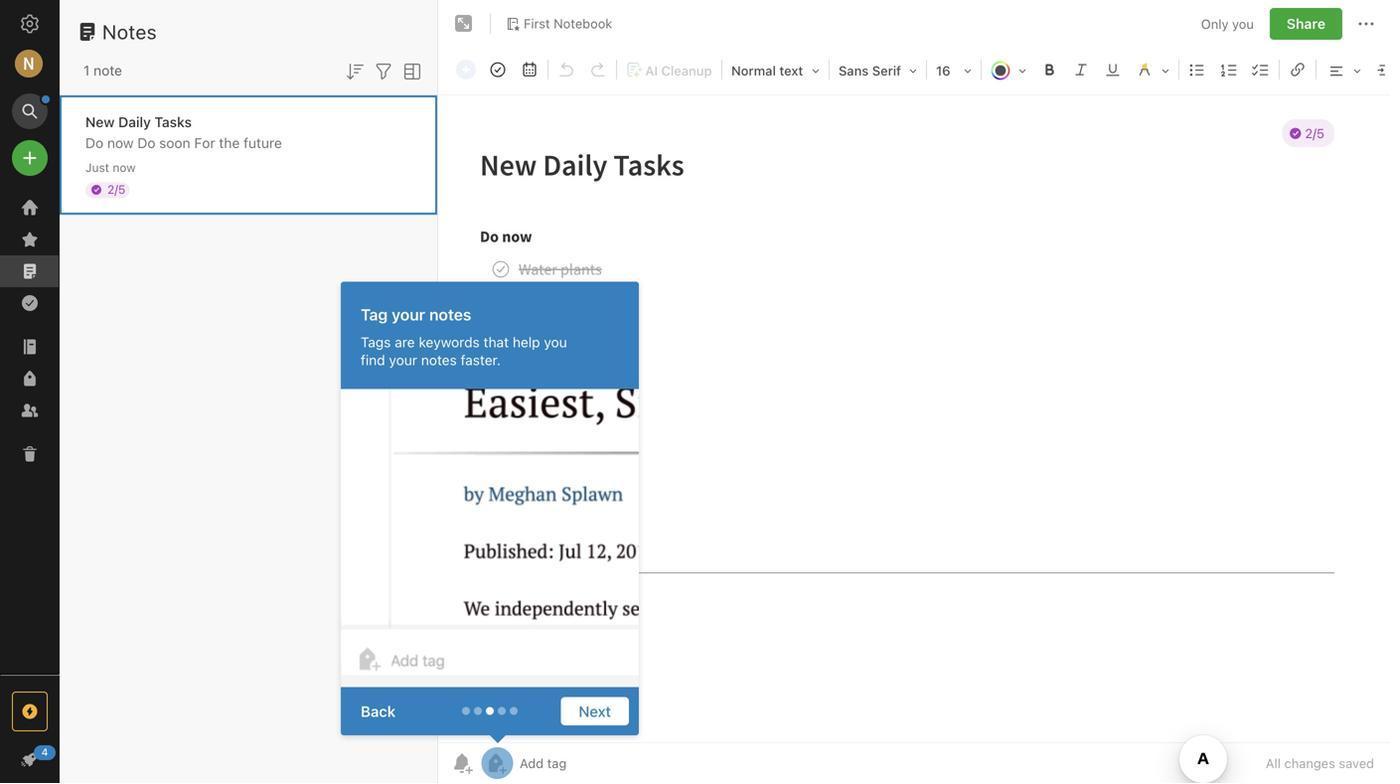 Task type: locate. For each thing, give the bounding box(es) containing it.
now for do
[[107, 135, 134, 151]]

calendar event image
[[516, 56, 544, 83]]

daily
[[118, 114, 151, 130]]

checklist image
[[1247, 56, 1275, 83]]

next
[[579, 703, 611, 720]]

that
[[484, 334, 509, 350]]

new daily tasks
[[85, 114, 192, 130]]

now up 2/5
[[113, 161, 136, 174]]

1 horizontal spatial you
[[1233, 16, 1254, 31]]

notes
[[102, 20, 157, 43]]

alignment image
[[1319, 56, 1369, 83]]

0 vertical spatial now
[[107, 135, 134, 151]]

share button
[[1270, 8, 1343, 40]]

indent image
[[1371, 56, 1391, 83]]

font size image
[[929, 56, 979, 83]]

0 horizontal spatial you
[[544, 334, 567, 350]]

now down daily
[[107, 135, 134, 151]]

you right help
[[544, 334, 567, 350]]

just
[[85, 161, 109, 174]]

first notebook
[[524, 16, 613, 31]]

1 vertical spatial you
[[544, 334, 567, 350]]

font family image
[[832, 56, 924, 83]]

highlight image
[[1129, 56, 1177, 83]]

tag your notes image
[[341, 389, 639, 687]]

your
[[392, 305, 425, 324], [389, 352, 417, 368]]

1 do from the left
[[85, 135, 104, 151]]

Note Editor text field
[[438, 95, 1391, 743]]

all changes saved
[[1266, 756, 1375, 771]]

notes
[[429, 305, 472, 324], [421, 352, 457, 368]]

you inside note window element
[[1233, 16, 1254, 31]]

numbered list image
[[1216, 56, 1243, 83]]

2/5
[[107, 182, 126, 196]]

0 vertical spatial your
[[392, 305, 425, 324]]

tag your notes tags are keywords that help you find your notes faster.
[[361, 305, 567, 368]]

1
[[83, 62, 90, 79]]

you
[[1233, 16, 1254, 31], [544, 334, 567, 350]]

do
[[85, 135, 104, 151], [137, 135, 155, 151]]

back
[[361, 703, 396, 720]]

share
[[1287, 15, 1326, 32]]

do now do soon for the future
[[85, 135, 282, 151]]

first
[[524, 16, 550, 31]]

tree
[[0, 192, 60, 674]]

notes down the keywords
[[421, 352, 457, 368]]

do down new
[[85, 135, 104, 151]]

notes up the keywords
[[429, 305, 472, 324]]

1 vertical spatial now
[[113, 161, 136, 174]]

font color image
[[984, 56, 1034, 83]]

now
[[107, 135, 134, 151], [113, 161, 136, 174]]

tasks
[[155, 114, 192, 130]]

your down are
[[389, 352, 417, 368]]

just now
[[85, 161, 136, 174]]

only you
[[1202, 16, 1254, 31]]

note list element
[[60, 0, 438, 783]]

your up are
[[392, 305, 425, 324]]

0 horizontal spatial do
[[85, 135, 104, 151]]

saved
[[1339, 756, 1375, 771]]

you right only
[[1233, 16, 1254, 31]]

find
[[361, 352, 385, 368]]

1 horizontal spatial do
[[137, 135, 155, 151]]

0 vertical spatial you
[[1233, 16, 1254, 31]]

help
[[513, 334, 540, 350]]

do down new daily tasks
[[137, 135, 155, 151]]



Task type: vqa. For each thing, say whether or not it's contained in the screenshot.
Upgrade
no



Task type: describe. For each thing, give the bounding box(es) containing it.
tag
[[361, 305, 388, 324]]

insert link image
[[1284, 56, 1312, 83]]

expand note image
[[452, 12, 476, 36]]

faster.
[[461, 352, 501, 368]]

add a reminder image
[[450, 751, 474, 775]]

heading level image
[[725, 56, 827, 83]]

first notebook button
[[499, 10, 620, 38]]

insert image
[[451, 56, 481, 83]]

1 note
[[83, 62, 122, 79]]

note window element
[[438, 0, 1391, 783]]

now for just
[[113, 161, 136, 174]]

soon
[[159, 135, 190, 151]]

bold image
[[1036, 56, 1064, 83]]

notebook
[[554, 16, 613, 31]]

note
[[94, 62, 122, 79]]

tags
[[361, 334, 391, 350]]

all
[[1266, 756, 1281, 771]]

new
[[85, 114, 115, 130]]

0 vertical spatial notes
[[429, 305, 472, 324]]

upgrade image
[[18, 700, 42, 724]]

changes
[[1285, 756, 1336, 771]]

1 vertical spatial your
[[389, 352, 417, 368]]

1 vertical spatial notes
[[421, 352, 457, 368]]

italic image
[[1068, 56, 1095, 83]]

bulleted list image
[[1184, 56, 1212, 83]]

the
[[219, 135, 240, 151]]

for
[[194, 135, 215, 151]]

task image
[[484, 56, 512, 83]]

future
[[244, 135, 282, 151]]

settings image
[[18, 12, 42, 36]]

home image
[[18, 196, 42, 220]]

keywords
[[419, 334, 480, 350]]

only
[[1202, 16, 1229, 31]]

add tag image
[[484, 751, 508, 775]]

next button
[[561, 697, 629, 726]]

2 do from the left
[[137, 135, 155, 151]]

back button
[[351, 697, 414, 726]]

underline image
[[1099, 56, 1127, 83]]

are
[[395, 334, 415, 350]]

you inside the tag your notes tags are keywords that help you find your notes faster.
[[544, 334, 567, 350]]



